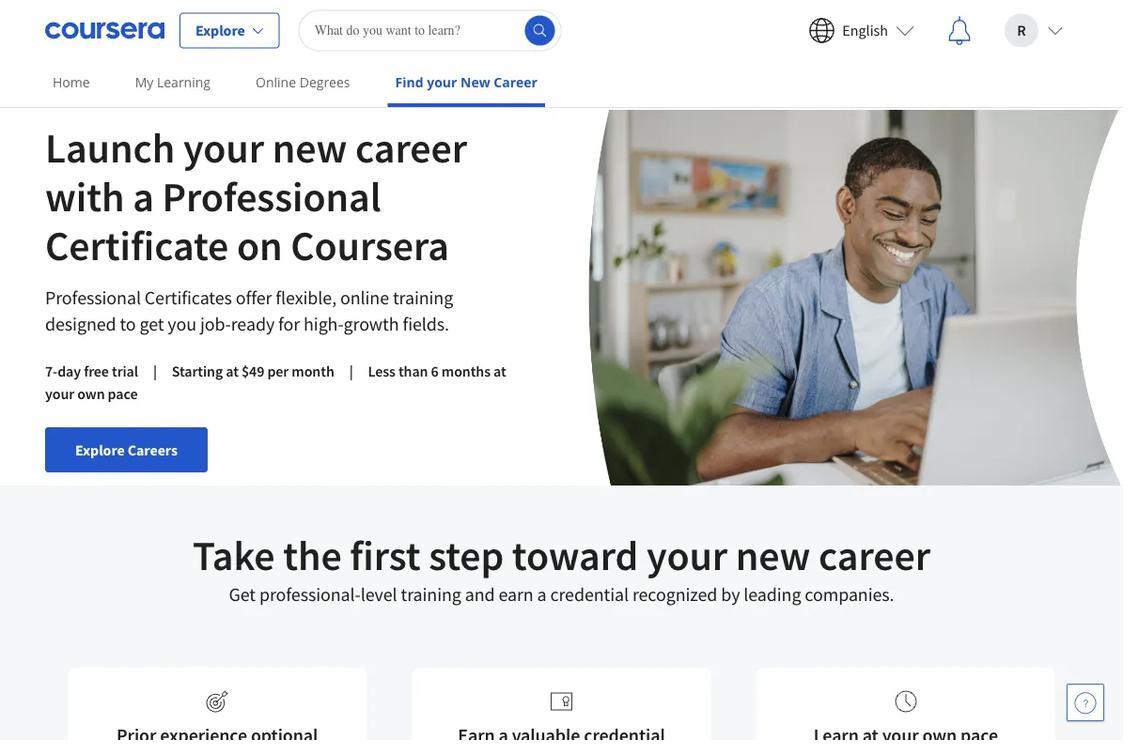 Task type: describe. For each thing, give the bounding box(es) containing it.
step
[[429, 529, 504, 582]]

and
[[465, 583, 495, 607]]

7-
[[45, 362, 58, 381]]

careers
[[128, 441, 178, 460]]

my learning
[[135, 73, 211, 91]]

explore for explore
[[196, 21, 245, 40]]

english button
[[794, 0, 930, 61]]

new
[[461, 73, 490, 91]]

new inside take the first step toward your new career get professional-level training and earn a credential recognized by leading companies.
[[736, 529, 811, 582]]

credential
[[550, 583, 629, 607]]

your inside '7-day free trial | starting at $49 per month | less than 6 months at your own pace'
[[45, 385, 74, 403]]

explore careers
[[75, 441, 178, 460]]

earn
[[499, 583, 534, 607]]

find your new career
[[395, 73, 538, 91]]

learning
[[157, 73, 211, 91]]

recognized
[[633, 583, 718, 607]]

you
[[168, 313, 197, 336]]

on
[[237, 219, 283, 271]]

explore button
[[180, 13, 280, 48]]

pace
[[108, 385, 138, 403]]

companies.
[[805, 583, 895, 607]]

your inside find your new career link
[[427, 73, 457, 91]]

months
[[442, 362, 491, 381]]

growth
[[344, 313, 399, 336]]

professional inside launch your new career with a professional certificate on coursera
[[162, 170, 381, 222]]

my learning link
[[128, 61, 218, 103]]

launch your new career with a professional certificate on coursera
[[45, 121, 467, 271]]

take
[[193, 529, 275, 582]]

career inside launch your new career with a professional certificate on coursera
[[355, 121, 467, 173]]

career inside take the first step toward your new career get professional-level training and earn a credential recognized by leading companies.
[[819, 529, 931, 582]]

r
[[1018, 21, 1026, 40]]

online degrees
[[256, 73, 350, 91]]

to
[[120, 313, 136, 336]]

certificates
[[145, 286, 232, 310]]

for
[[278, 313, 300, 336]]

r button
[[990, 0, 1078, 61]]

online
[[340, 286, 389, 310]]

my
[[135, 73, 154, 91]]

certificate
[[45, 219, 229, 271]]

explore for explore careers
[[75, 441, 125, 460]]

1 at from the left
[[226, 362, 239, 381]]

designed
[[45, 313, 116, 336]]

with
[[45, 170, 125, 222]]

professional-
[[259, 583, 361, 607]]

launch
[[45, 121, 175, 173]]

find your new career link
[[388, 61, 545, 107]]



Task type: locate. For each thing, give the bounding box(es) containing it.
1 horizontal spatial a
[[537, 583, 547, 607]]

your up recognized
[[647, 529, 728, 582]]

a right with
[[133, 170, 154, 222]]

toward
[[512, 529, 639, 582]]

1 vertical spatial a
[[537, 583, 547, 607]]

take the first step toward your new career get professional-level training and earn a credential recognized by leading companies.
[[193, 529, 931, 607]]

ready
[[231, 313, 275, 336]]

at right the months
[[494, 362, 506, 381]]

day
[[58, 362, 81, 381]]

new inside launch your new career with a professional certificate on coursera
[[272, 121, 347, 173]]

career
[[355, 121, 467, 173], [819, 529, 931, 582]]

offer
[[236, 286, 272, 310]]

your inside launch your new career with a professional certificate on coursera
[[183, 121, 264, 173]]

a right earn
[[537, 583, 547, 607]]

0 horizontal spatial career
[[355, 121, 467, 173]]

online degrees link
[[248, 61, 358, 103]]

training
[[393, 286, 453, 310], [401, 583, 461, 607]]

help center image
[[1075, 692, 1097, 715]]

by
[[721, 583, 740, 607]]

explore up learning
[[196, 21, 245, 40]]

professional
[[162, 170, 381, 222], [45, 286, 141, 310]]

0 horizontal spatial a
[[133, 170, 154, 222]]

1 vertical spatial explore
[[75, 441, 125, 460]]

1 horizontal spatial at
[[494, 362, 506, 381]]

your right find
[[427, 73, 457, 91]]

leading
[[744, 583, 801, 607]]

1 horizontal spatial new
[[736, 529, 811, 582]]

1 vertical spatial new
[[736, 529, 811, 582]]

get
[[229, 583, 256, 607]]

your down the 7-
[[45, 385, 74, 403]]

own
[[77, 385, 105, 403]]

get
[[140, 313, 164, 336]]

a
[[133, 170, 154, 222], [537, 583, 547, 607]]

6
[[431, 362, 439, 381]]

per
[[267, 362, 289, 381]]

coursera image
[[45, 16, 165, 46]]

than
[[399, 362, 428, 381]]

at left $49
[[226, 362, 239, 381]]

professional inside professional certificates offer flexible, online training designed to get you job-ready for high-growth fields.
[[45, 286, 141, 310]]

0 vertical spatial professional
[[162, 170, 381, 222]]

new up leading
[[736, 529, 811, 582]]

1 vertical spatial training
[[401, 583, 461, 607]]

first
[[350, 529, 421, 582]]

flexible,
[[276, 286, 337, 310]]

your
[[427, 73, 457, 91], [183, 121, 264, 173], [45, 385, 74, 403], [647, 529, 728, 582]]

explore
[[196, 21, 245, 40], [75, 441, 125, 460]]

fields.
[[403, 313, 449, 336]]

0 vertical spatial explore
[[196, 21, 245, 40]]

career up companies.
[[819, 529, 931, 582]]

What do you want to learn? text field
[[299, 10, 562, 51]]

a inside launch your new career with a professional certificate on coursera
[[133, 170, 154, 222]]

trial | starting
[[112, 362, 223, 381]]

0 vertical spatial training
[[393, 286, 453, 310]]

training up fields.
[[393, 286, 453, 310]]

explore inside dropdown button
[[196, 21, 245, 40]]

0 vertical spatial a
[[133, 170, 154, 222]]

degrees
[[300, 73, 350, 91]]

0 horizontal spatial explore
[[75, 441, 125, 460]]

coursera
[[291, 219, 449, 271]]

0 horizontal spatial professional
[[45, 286, 141, 310]]

2 at from the left
[[494, 362, 506, 381]]

home
[[53, 73, 90, 91]]

$49
[[242, 362, 264, 381]]

1 horizontal spatial explore
[[196, 21, 245, 40]]

training inside professional certificates offer flexible, online training designed to get you job-ready for high-growth fields.
[[393, 286, 453, 310]]

home link
[[45, 61, 97, 103]]

1 horizontal spatial career
[[819, 529, 931, 582]]

0 vertical spatial career
[[355, 121, 467, 173]]

new down online degrees 'link'
[[272, 121, 347, 173]]

free
[[84, 362, 109, 381]]

career
[[494, 73, 538, 91]]

a inside take the first step toward your new career get professional-level training and earn a credential recognized by leading companies.
[[537, 583, 547, 607]]

explore careers link
[[45, 428, 208, 473]]

your inside take the first step toward your new career get professional-level training and earn a credential recognized by leading companies.
[[647, 529, 728, 582]]

explore left careers
[[75, 441, 125, 460]]

english
[[843, 21, 889, 40]]

your down learning
[[183, 121, 264, 173]]

None search field
[[299, 10, 562, 51]]

1 vertical spatial professional
[[45, 286, 141, 310]]

the
[[283, 529, 342, 582]]

0 vertical spatial new
[[272, 121, 347, 173]]

high-
[[304, 313, 344, 336]]

0 horizontal spatial at
[[226, 362, 239, 381]]

training inside take the first step toward your new career get professional-level training and earn a credential recognized by leading companies.
[[401, 583, 461, 607]]

job-
[[200, 313, 231, 336]]

7-day free trial | starting at $49 per month | less than 6 months at your own pace
[[45, 362, 506, 403]]

training left the and
[[401, 583, 461, 607]]

professional certificates offer flexible, online training designed to get you job-ready for high-growth fields.
[[45, 286, 453, 336]]

0 horizontal spatial new
[[272, 121, 347, 173]]

online
[[256, 73, 296, 91]]

1 vertical spatial career
[[819, 529, 931, 582]]

find
[[395, 73, 424, 91]]

career down find
[[355, 121, 467, 173]]

new
[[272, 121, 347, 173], [736, 529, 811, 582]]

month | less
[[292, 362, 396, 381]]

level
[[361, 583, 397, 607]]

1 horizontal spatial professional
[[162, 170, 381, 222]]

at
[[226, 362, 239, 381], [494, 362, 506, 381]]



Task type: vqa. For each thing, say whether or not it's contained in the screenshot.
the "career" to the bottom
yes



